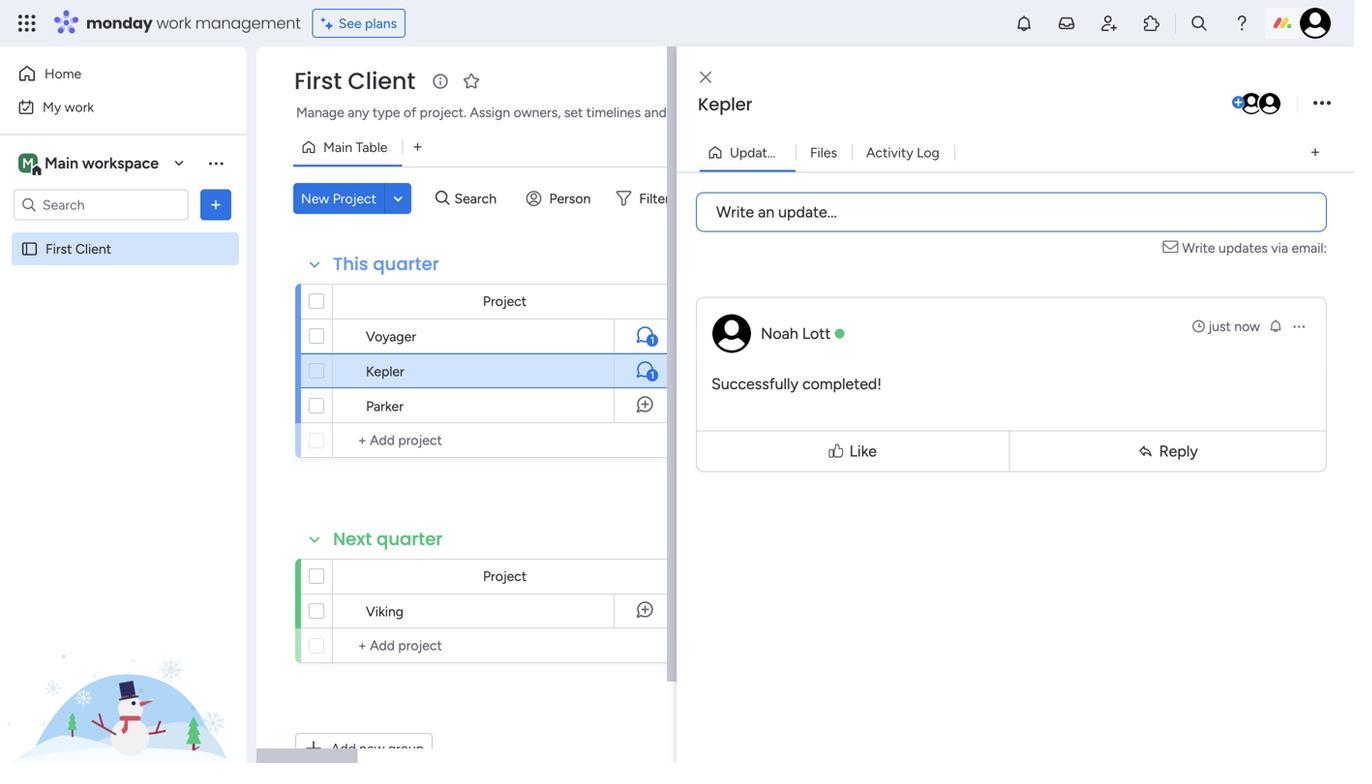 Task type: locate. For each thing, give the bounding box(es) containing it.
add view image
[[414, 140, 422, 154]]

first up manage
[[294, 65, 342, 97]]

0 horizontal spatial first client
[[46, 241, 111, 257]]

voyager
[[366, 328, 416, 345]]

1 vertical spatial 1
[[651, 335, 655, 346]]

Next quarter field
[[328, 527, 448, 552]]

0 vertical spatial client
[[348, 65, 416, 97]]

main workspace
[[45, 154, 159, 172]]

2 vertical spatial project
[[483, 568, 527, 584]]

0 vertical spatial write
[[717, 203, 755, 221]]

1 horizontal spatial work
[[156, 12, 191, 34]]

completed!
[[803, 375, 882, 393]]

work right my
[[65, 99, 94, 115]]

any
[[348, 104, 369, 121]]

of right 'type'
[[404, 104, 417, 121]]

add to favorites image
[[462, 71, 482, 91]]

1 horizontal spatial first
[[294, 65, 342, 97]]

work right the monday
[[156, 12, 191, 34]]

client inside list box
[[75, 241, 111, 257]]

kepler up parker
[[366, 363, 405, 380]]

1 vertical spatial first client
[[46, 241, 111, 257]]

client up 'type'
[[348, 65, 416, 97]]

project inside button
[[333, 190, 377, 207]]

manage
[[296, 104, 345, 121]]

log
[[917, 144, 940, 161]]

Search in workspace field
[[41, 194, 162, 216]]

of right "track"
[[737, 104, 750, 121]]

main for main table
[[323, 139, 353, 155]]

first client
[[294, 65, 416, 97], [46, 241, 111, 257]]

options image down workspace options icon
[[206, 195, 226, 215]]

2 horizontal spatial options image
[[1314, 91, 1332, 117]]

client
[[348, 65, 416, 97], [75, 241, 111, 257]]

0 horizontal spatial of
[[404, 104, 417, 121]]

quarter right next
[[377, 527, 443, 552]]

1 horizontal spatial write
[[1183, 240, 1216, 256]]

write an update...
[[717, 203, 837, 221]]

0 vertical spatial 1
[[793, 144, 799, 161]]

filter button
[[608, 183, 700, 214]]

management
[[195, 12, 301, 34]]

first client up any
[[294, 65, 416, 97]]

envelope o image
[[1163, 238, 1183, 258]]

reply
[[1160, 442, 1199, 460]]

activity log
[[867, 144, 940, 161]]

write updates via email:
[[1183, 240, 1328, 256]]

1 button for kepler
[[614, 353, 677, 388]]

files
[[810, 144, 838, 161]]

2 vertical spatial options image
[[1292, 319, 1307, 334]]

1 for voyager
[[651, 335, 655, 346]]

workspace
[[82, 154, 159, 172]]

owners,
[[514, 104, 561, 121]]

project.
[[420, 104, 467, 121]]

0 horizontal spatial client
[[75, 241, 111, 257]]

1 vertical spatial first
[[46, 241, 72, 257]]

reply button
[[1014, 435, 1323, 467]]

1 horizontal spatial of
[[737, 104, 750, 121]]

first right public board icon
[[46, 241, 72, 257]]

0 vertical spatial + add project text field
[[343, 429, 668, 452]]

work
[[156, 12, 191, 34], [65, 99, 94, 115]]

1 vertical spatial project
[[483, 293, 527, 309]]

and
[[645, 104, 667, 121]]

an
[[758, 203, 775, 221]]

options image
[[1314, 91, 1332, 117], [206, 195, 226, 215], [1292, 319, 1307, 334]]

1 vertical spatial + add project text field
[[343, 634, 668, 658]]

2 of from the left
[[737, 104, 750, 121]]

1 horizontal spatial main
[[323, 139, 353, 155]]

monday work management
[[86, 12, 301, 34]]

workspace selection element
[[18, 152, 162, 177]]

1 vertical spatial options image
[[206, 195, 226, 215]]

0 horizontal spatial first
[[46, 241, 72, 257]]

0 horizontal spatial main
[[45, 154, 79, 172]]

first client inside list box
[[46, 241, 111, 257]]

0 vertical spatial quarter
[[373, 252, 439, 276]]

main right "workspace" image
[[45, 154, 79, 172]]

client down search in workspace 'field'
[[75, 241, 111, 257]]

write left updates
[[1183, 240, 1216, 256]]

1 horizontal spatial first client
[[294, 65, 416, 97]]

0 horizontal spatial write
[[717, 203, 755, 221]]

successfully
[[712, 375, 799, 393]]

1 1 button from the top
[[614, 319, 677, 353]]

home
[[45, 65, 82, 82]]

angle down image
[[394, 191, 403, 206]]

1 button
[[614, 319, 677, 353], [614, 353, 677, 388]]

inbox image
[[1057, 14, 1077, 33]]

1 vertical spatial quarter
[[377, 527, 443, 552]]

activity log button
[[852, 137, 955, 168]]

see
[[339, 15, 362, 31]]

your
[[794, 104, 821, 121]]

of
[[404, 104, 417, 121], [737, 104, 750, 121]]

files button
[[796, 137, 852, 168]]

2 + add project text field from the top
[[343, 634, 668, 658]]

2 1 button from the top
[[614, 353, 677, 388]]

First Client field
[[290, 65, 421, 97]]

noah lott
[[761, 324, 831, 343]]

like button
[[701, 422, 1006, 480]]

0 horizontal spatial work
[[65, 99, 94, 115]]

new project
[[301, 190, 377, 207]]

quarter right the this
[[373, 252, 439, 276]]

home button
[[12, 58, 208, 89]]

just now
[[1209, 318, 1261, 335]]

new
[[301, 190, 330, 207]]

0 vertical spatial project
[[333, 190, 377, 207]]

email:
[[1292, 240, 1328, 256]]

quarter inside field
[[377, 527, 443, 552]]

1 horizontal spatial kepler
[[698, 92, 753, 117]]

main inside main table button
[[323, 139, 353, 155]]

kepler
[[698, 92, 753, 117], [366, 363, 405, 380]]

options image up add view image
[[1314, 91, 1332, 117]]

main left table
[[323, 139, 353, 155]]

project
[[824, 104, 868, 121]]

1 for kepler
[[651, 369, 655, 381]]

quarter for this quarter
[[373, 252, 439, 276]]

1
[[793, 144, 799, 161], [651, 335, 655, 346], [651, 369, 655, 381]]

option
[[0, 231, 247, 235]]

v2 search image
[[436, 188, 450, 209]]

quarter
[[373, 252, 439, 276], [377, 527, 443, 552]]

2 vertical spatial 1
[[651, 369, 655, 381]]

manage any type of project. assign owners, set timelines and keep track of where your project stands. button
[[293, 101, 944, 124]]

main inside workspace selection element
[[45, 154, 79, 172]]

noah
[[761, 324, 799, 343]]

update...
[[779, 203, 837, 221]]

show board description image
[[429, 72, 452, 91]]

+ Add project text field
[[343, 429, 668, 452], [343, 634, 668, 658]]

main
[[323, 139, 353, 155], [45, 154, 79, 172]]

next
[[333, 527, 372, 552]]

1 vertical spatial write
[[1183, 240, 1216, 256]]

project
[[333, 190, 377, 207], [483, 293, 527, 309], [483, 568, 527, 584]]

quarter inside 'field'
[[373, 252, 439, 276]]

0 vertical spatial first client
[[294, 65, 416, 97]]

options image right reminder icon
[[1292, 319, 1307, 334]]

just
[[1209, 318, 1232, 335]]

filter
[[639, 190, 670, 207]]

first client list box
[[0, 229, 247, 527]]

work inside button
[[65, 99, 94, 115]]

0 vertical spatial kepler
[[698, 92, 753, 117]]

1 vertical spatial client
[[75, 241, 111, 257]]

kepler down the close image
[[698, 92, 753, 117]]

main table
[[323, 139, 388, 155]]

0 vertical spatial work
[[156, 12, 191, 34]]

this
[[333, 252, 369, 276]]

table
[[356, 139, 388, 155]]

invite members image
[[1100, 14, 1119, 33]]

write left an
[[717, 203, 755, 221]]

write inside button
[[717, 203, 755, 221]]

updates
[[1219, 240, 1268, 256]]

first
[[294, 65, 342, 97], [46, 241, 72, 257]]

1 vertical spatial work
[[65, 99, 94, 115]]

quarter for next quarter
[[377, 527, 443, 552]]

1 vertical spatial kepler
[[366, 363, 405, 380]]

first client right public board icon
[[46, 241, 111, 257]]

parker
[[366, 398, 404, 414]]

plans
[[365, 15, 397, 31]]

person button
[[519, 183, 603, 214]]

write
[[717, 203, 755, 221], [1183, 240, 1216, 256]]

help image
[[1233, 14, 1252, 33]]



Task type: vqa. For each thing, say whether or not it's contained in the screenshot.
the topmost The First
yes



Task type: describe. For each thing, give the bounding box(es) containing it.
add view image
[[1312, 146, 1320, 160]]

new project button
[[293, 183, 384, 214]]

dapulse addbtn image
[[1233, 97, 1245, 109]]

work for monday
[[156, 12, 191, 34]]

workspace options image
[[206, 153, 226, 173]]

person
[[550, 190, 591, 207]]

1 horizontal spatial options image
[[1292, 319, 1307, 334]]

1 inside 'button'
[[793, 144, 799, 161]]

main table button
[[293, 132, 402, 163]]

keep
[[670, 104, 700, 121]]

viking
[[366, 603, 404, 620]]

activity
[[867, 144, 914, 161]]

0 vertical spatial first
[[294, 65, 342, 97]]

1 horizontal spatial client
[[348, 65, 416, 97]]

project for next quarter
[[483, 568, 527, 584]]

main for main workspace
[[45, 154, 79, 172]]

noah lott image
[[1240, 91, 1265, 116]]

successfully completed!
[[712, 375, 882, 393]]

1 of from the left
[[404, 104, 417, 121]]

noah lott link
[[761, 324, 831, 343]]

reminder image
[[1269, 318, 1284, 334]]

search everything image
[[1190, 14, 1210, 33]]

next quarter
[[333, 527, 443, 552]]

now
[[1235, 318, 1261, 335]]

like
[[850, 442, 877, 460]]

manage any type of project. assign owners, set timelines and keep track of where your project stands.
[[296, 104, 915, 121]]

just now link
[[1192, 317, 1261, 336]]

1 button for voyager
[[614, 319, 677, 353]]

this quarter
[[333, 252, 439, 276]]

public board image
[[20, 240, 39, 258]]

type
[[373, 104, 400, 121]]

updates / 1
[[730, 144, 799, 161]]

Kepler field
[[693, 92, 1229, 117]]

my work
[[43, 99, 94, 115]]

0 horizontal spatial kepler
[[366, 363, 405, 380]]

write an update... button
[[696, 192, 1328, 232]]

write for write updates via email:
[[1183, 240, 1216, 256]]

track
[[703, 104, 733, 121]]

stands.
[[872, 104, 915, 121]]

kepler inside field
[[698, 92, 753, 117]]

updates
[[730, 144, 781, 161]]

work for my
[[65, 99, 94, 115]]

close image
[[700, 70, 712, 84]]

barb.dwyer@gmail.com image
[[1258, 91, 1283, 116]]

where
[[753, 104, 791, 121]]

Search field
[[450, 185, 508, 212]]

m
[[22, 155, 34, 171]]

assign
[[470, 104, 511, 121]]

workspace image
[[18, 153, 38, 174]]

apps image
[[1143, 14, 1162, 33]]

first inside list box
[[46, 241, 72, 257]]

lottie animation element
[[0, 567, 247, 763]]

notifications image
[[1015, 14, 1034, 33]]

0 vertical spatial options image
[[1314, 91, 1332, 117]]

project for this quarter
[[483, 293, 527, 309]]

see plans button
[[312, 9, 406, 38]]

via
[[1272, 240, 1289, 256]]

lott
[[802, 324, 831, 343]]

noah lott image
[[1301, 8, 1332, 39]]

lottie animation image
[[0, 567, 247, 763]]

timelines
[[587, 104, 641, 121]]

select product image
[[17, 14, 37, 33]]

1 + add project text field from the top
[[343, 429, 668, 452]]

/
[[785, 144, 790, 161]]

write for write an update...
[[717, 203, 755, 221]]

This quarter field
[[328, 252, 444, 277]]

my
[[43, 99, 61, 115]]

updates / 1 button
[[700, 137, 799, 168]]

monday
[[86, 12, 153, 34]]

set
[[564, 104, 583, 121]]

0 horizontal spatial options image
[[206, 195, 226, 215]]

my work button
[[12, 92, 208, 123]]

see plans
[[339, 15, 397, 31]]



